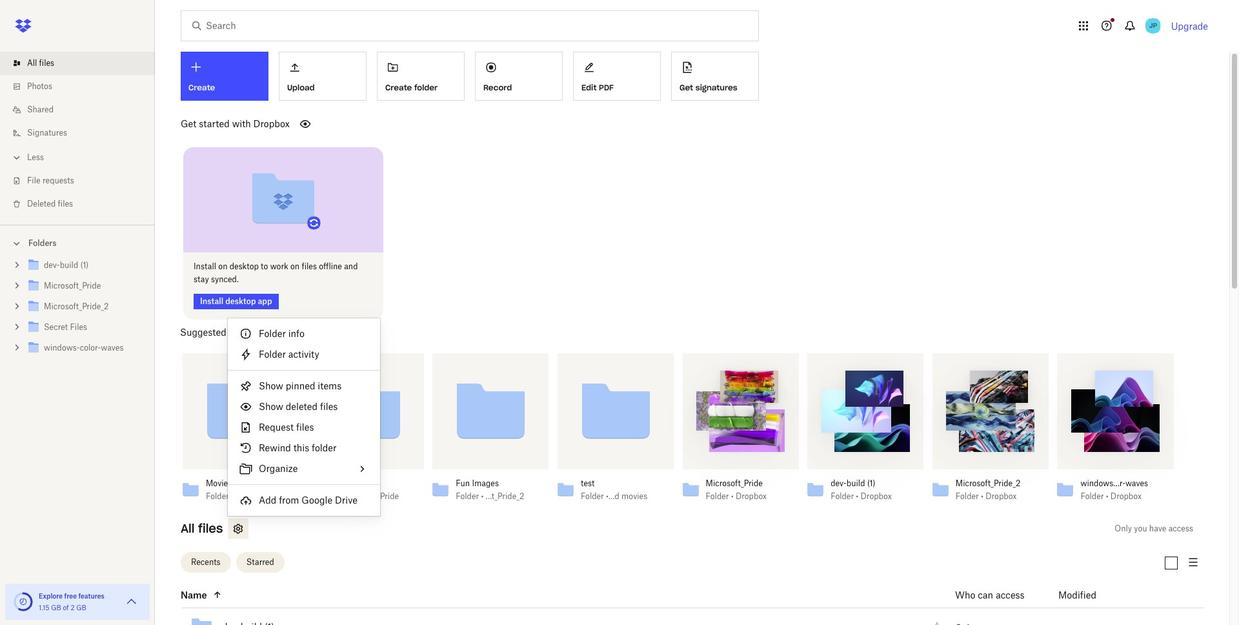 Task type: locate. For each thing, give the bounding box(es) containing it.
edit
[[582, 83, 597, 92]]

have
[[1150, 523, 1167, 533]]

microsoft_pride
[[706, 478, 763, 488]]

all files
[[27, 58, 54, 68], [181, 521, 223, 536]]

upgrade
[[1172, 20, 1209, 31]]

0 horizontal spatial from
[[229, 326, 249, 337]]

• left …cret
[[231, 491, 234, 501]]

from left your
[[229, 326, 249, 337]]

2 gb from the left
[[76, 604, 86, 611]]

organize menu item
[[228, 458, 380, 479]]

1 horizontal spatial from
[[279, 495, 299, 506]]

folder • dropbox button down microsoft_pride button
[[706, 491, 776, 501]]

all up the photos
[[27, 58, 37, 68]]

1 vertical spatial folder
[[312, 442, 337, 453]]

dropbox inside dev-build (1) folder • dropbox
[[861, 491, 892, 501]]

starred
[[246, 557, 274, 567]]

test button
[[331, 478, 401, 489]]

activity up folder activity
[[273, 326, 304, 337]]

folder inside movie posters folder • …cret files
[[206, 491, 229, 501]]

all inside all files link
[[27, 58, 37, 68]]

1 horizontal spatial get
[[680, 83, 694, 92]]

offline
[[319, 261, 342, 271]]

organize
[[259, 463, 298, 474]]

1 horizontal spatial folder
[[415, 83, 438, 92]]

1 horizontal spatial all
[[181, 521, 195, 536]]

folder inside folder info 'menu item'
[[259, 328, 286, 339]]

1 vertical spatial from
[[279, 495, 299, 506]]

1 vertical spatial show
[[259, 401, 283, 412]]

folders button
[[0, 233, 155, 252]]

4 • from the left
[[731, 491, 734, 501]]

record button
[[475, 52, 563, 101]]

desktop
[[230, 261, 259, 271]]

with
[[232, 118, 251, 129]]

create folder button
[[377, 52, 465, 101]]

show for show deleted files
[[259, 401, 283, 412]]

0 vertical spatial folder
[[415, 83, 438, 92]]

modified button
[[1059, 587, 1131, 602]]

folder inside windows…r-waves folder • dropbox
[[1081, 491, 1104, 501]]

folder • dropbox button down windows…r-waves button
[[1081, 491, 1151, 501]]

•
[[231, 491, 234, 501], [356, 491, 359, 501], [481, 491, 484, 501], [731, 491, 734, 501], [856, 491, 859, 501], [981, 491, 984, 501], [1106, 491, 1109, 501]]

files down items
[[320, 401, 338, 412]]

• down "images" at the bottom of page
[[481, 491, 484, 501]]

create
[[385, 83, 412, 92]]

get inside button
[[680, 83, 694, 92]]

0 vertical spatial from
[[229, 326, 249, 337]]

1 • from the left
[[231, 491, 234, 501]]

show
[[259, 380, 283, 391], [259, 401, 283, 412]]

activity
[[273, 326, 304, 337], [288, 349, 319, 360]]

all files up recents
[[181, 521, 223, 536]]

folder right create
[[415, 83, 438, 92]]

list
[[0, 44, 155, 225]]

show up request
[[259, 401, 283, 412]]

request files menu item
[[228, 417, 380, 438]]

• down microsoft_pride_2
[[981, 491, 984, 501]]

• inside dev-build (1) folder • dropbox
[[856, 491, 859, 501]]

install on desktop to work on files offline and stay synced.
[[194, 261, 358, 284]]

dropbox right with
[[253, 118, 290, 129]]

access right have
[[1169, 523, 1194, 533]]

1 vertical spatial access
[[996, 589, 1025, 600]]

from
[[229, 326, 249, 337], [279, 495, 299, 506]]

0 vertical spatial get
[[680, 83, 694, 92]]

•…d
[[606, 491, 620, 501]]

windows…r-
[[1081, 478, 1126, 488]]

microsoft_pride_2 button
[[956, 478, 1026, 489]]

dropbox down (1)
[[861, 491, 892, 501]]

recents
[[191, 557, 221, 567]]

• inside fun images folder • …t_pride_2
[[481, 491, 484, 501]]

• down windows…r-
[[1106, 491, 1109, 501]]

folder • dropbox button for windows…r-
[[1081, 491, 1151, 501]]

movie posters folder • …cret files
[[206, 478, 276, 501]]

on up synced.
[[218, 261, 228, 271]]

access right can
[[996, 589, 1025, 600]]

name dev-build (1), modified 12/5/2023 2:18 pm, element
[[181, 608, 1204, 625]]

add to starred image
[[930, 619, 945, 625]]

6 • from the left
[[981, 491, 984, 501]]

activity down folder info 'menu item'
[[288, 349, 319, 360]]

started
[[199, 118, 230, 129]]

quota usage element
[[13, 591, 34, 612]]

2 show from the top
[[259, 401, 283, 412]]

(1)
[[868, 478, 876, 488]]

dropbox inside 'microsoft_pride_2 folder • dropbox'
[[986, 491, 1017, 501]]

1 vertical spatial all files
[[181, 521, 223, 536]]

deleted files link
[[10, 192, 155, 216]]

2 on from the left
[[291, 261, 300, 271]]

folder •…d movies button
[[581, 491, 651, 501]]

0 vertical spatial all
[[27, 58, 37, 68]]

group
[[0, 252, 155, 368]]

folder inside button
[[415, 83, 438, 92]]

• down test button
[[356, 491, 359, 501]]

from right add
[[279, 495, 299, 506]]

info
[[288, 328, 305, 339]]

edit pdf
[[582, 83, 614, 92]]

files up the photos
[[39, 58, 54, 68]]

1 show from the top
[[259, 380, 283, 391]]

get left started
[[181, 118, 197, 129]]

microsoft_pride_2
[[956, 478, 1021, 488]]

your
[[252, 326, 271, 337]]

1 vertical spatial get
[[181, 118, 197, 129]]

0 horizontal spatial all
[[27, 58, 37, 68]]

2 folder • dropbox button from the left
[[831, 491, 901, 501]]

gb
[[51, 604, 61, 611], [76, 604, 86, 611]]

fun
[[456, 478, 470, 488]]

dropbox down microsoft_pride button
[[736, 491, 767, 501]]

0 vertical spatial all files
[[27, 58, 54, 68]]

requests
[[43, 176, 74, 185]]

5 • from the left
[[856, 491, 859, 501]]

items
[[318, 380, 342, 391]]

gb left of
[[51, 604, 61, 611]]

all up recents
[[181, 521, 195, 536]]

features
[[78, 592, 105, 600]]

3 folder • dropbox button from the left
[[956, 491, 1026, 501]]

name button
[[181, 587, 924, 602]]

all files up the photos
[[27, 58, 54, 68]]

0 vertical spatial show
[[259, 380, 283, 391]]

signatures
[[27, 128, 67, 138]]

table
[[163, 582, 1204, 625]]

dropbox image
[[10, 13, 36, 39]]

on right work
[[291, 261, 300, 271]]

0 horizontal spatial on
[[218, 261, 228, 271]]

…cret
[[236, 491, 256, 501]]

rewind this folder
[[259, 442, 337, 453]]

explore
[[39, 592, 63, 600]]

0 horizontal spatial gb
[[51, 604, 61, 611]]

2 • from the left
[[356, 491, 359, 501]]

show left the pinned
[[259, 380, 283, 391]]

0 horizontal spatial get
[[181, 118, 197, 129]]

suggested from your activity
[[180, 326, 304, 337]]

0 vertical spatial access
[[1169, 523, 1194, 533]]

starred button
[[236, 552, 285, 573]]

1 horizontal spatial on
[[291, 261, 300, 271]]

files inside install on desktop to work on files offline and stay synced.
[[302, 261, 317, 271]]

you
[[1135, 523, 1148, 533]]

7 • from the left
[[1106, 491, 1109, 501]]

test folder • …oft_pride
[[331, 478, 399, 501]]

1 horizontal spatial all files
[[181, 521, 223, 536]]

folder
[[259, 328, 286, 339], [259, 349, 286, 360], [206, 491, 229, 501], [331, 491, 354, 501], [456, 491, 479, 501], [581, 491, 604, 501], [706, 491, 729, 501], [831, 491, 854, 501], [956, 491, 979, 501], [1081, 491, 1104, 501]]

dropbox for get started with dropbox
[[253, 118, 290, 129]]

• down the microsoft_pride
[[731, 491, 734, 501]]

folder • dropbox button
[[706, 491, 776, 501], [831, 491, 901, 501], [956, 491, 1026, 501], [1081, 491, 1151, 501]]

1 on from the left
[[218, 261, 228, 271]]

3 • from the left
[[481, 491, 484, 501]]

show deleted files
[[259, 401, 338, 412]]

deleted
[[286, 401, 318, 412]]

signatures
[[696, 83, 738, 92]]

4 folder • dropbox button from the left
[[1081, 491, 1151, 501]]

1 horizontal spatial access
[[1169, 523, 1194, 533]]

0 horizontal spatial all files
[[27, 58, 54, 68]]

• inside windows…r-waves folder • dropbox
[[1106, 491, 1109, 501]]

recents button
[[181, 552, 231, 573]]

1 vertical spatial activity
[[288, 349, 319, 360]]

1 folder • dropbox button from the left
[[706, 491, 776, 501]]

gb right 2
[[76, 604, 86, 611]]

1 horizontal spatial gb
[[76, 604, 86, 611]]

folder settings image
[[231, 521, 246, 536]]

from for add
[[279, 495, 299, 506]]

folder right this
[[312, 442, 337, 453]]

1 vertical spatial all
[[181, 521, 195, 536]]

dropbox inside microsoft_pride folder • dropbox
[[736, 491, 767, 501]]

folder inside microsoft_pride folder • dropbox
[[706, 491, 729, 501]]

folder • dropbox button down microsoft_pride_2 button
[[956, 491, 1026, 501]]

files left "offline"
[[302, 261, 317, 271]]

folder • …oft_pride button
[[331, 491, 401, 501]]

fun images button
[[456, 478, 526, 489]]

get left signatures
[[680, 83, 694, 92]]

on
[[218, 261, 228, 271], [291, 261, 300, 271]]

rewind this folder menu item
[[228, 438, 380, 458]]

dropbox down windows…r-waves button
[[1111, 491, 1142, 501]]

activity inside menu item
[[288, 349, 319, 360]]

file requests link
[[10, 169, 155, 192]]

folder • dropbox button down dev-build (1) button
[[831, 491, 901, 501]]

all files link
[[10, 52, 155, 75]]

• inside test folder • …oft_pride
[[356, 491, 359, 501]]

dropbox down microsoft_pride_2 button
[[986, 491, 1017, 501]]

0 horizontal spatial access
[[996, 589, 1025, 600]]

drive
[[335, 495, 358, 506]]

windows…r-waves folder • dropbox
[[1081, 478, 1149, 501]]

access
[[1169, 523, 1194, 533], [996, 589, 1025, 600]]

all files inside all files link
[[27, 58, 54, 68]]

0 horizontal spatial folder
[[312, 442, 337, 453]]

• down build
[[856, 491, 859, 501]]

signatures link
[[10, 121, 155, 145]]

windows…r-waves button
[[1081, 478, 1151, 489]]

from inside menu item
[[279, 495, 299, 506]]



Task type: vqa. For each thing, say whether or not it's contained in the screenshot.


Task type: describe. For each thing, give the bounding box(es) containing it.
file
[[27, 176, 40, 185]]

all files list item
[[0, 52, 155, 75]]

record
[[484, 83, 512, 92]]

dev-
[[831, 478, 847, 488]]

dev-build (1) folder • dropbox
[[831, 478, 892, 501]]

rewind
[[259, 442, 291, 453]]

shared
[[27, 105, 54, 114]]

upgrade link
[[1172, 20, 1209, 31]]

folder inside dev-build (1) folder • dropbox
[[831, 491, 854, 501]]

dropbox inside windows…r-waves folder • dropbox
[[1111, 491, 1142, 501]]

files down 'show deleted files' menu item
[[296, 422, 314, 433]]

movie posters button
[[206, 478, 276, 489]]

0 vertical spatial activity
[[273, 326, 304, 337]]

files inside list item
[[39, 58, 54, 68]]

folder inside "test folder •…d movies"
[[581, 491, 604, 501]]

from for suggested
[[229, 326, 249, 337]]

test
[[581, 478, 595, 488]]

less
[[27, 152, 44, 162]]

pinned
[[286, 380, 315, 391]]

…t_pride_2
[[486, 491, 525, 501]]

dropbox for microsoft_pride folder • dropbox
[[736, 491, 767, 501]]

files
[[258, 491, 276, 501]]

deleted
[[27, 199, 56, 209]]

and
[[344, 261, 358, 271]]

1.15
[[39, 604, 49, 611]]

folder activity menu item
[[228, 344, 380, 365]]

synced.
[[211, 274, 239, 284]]

add from google drive menu item
[[228, 490, 380, 511]]

show deleted files menu item
[[228, 396, 380, 417]]

posters
[[230, 478, 257, 488]]

less image
[[10, 151, 23, 164]]

waves
[[1126, 478, 1149, 488]]

folder • …cret files button
[[206, 491, 276, 501]]

add
[[259, 495, 277, 506]]

who can access
[[956, 589, 1025, 600]]

folder • dropbox button for microsoft_pride_2
[[956, 491, 1026, 501]]

get for get started with dropbox
[[181, 118, 197, 129]]

microsoft_pride button
[[706, 478, 776, 489]]

folder inside folder activity menu item
[[259, 349, 286, 360]]

folder inside 'microsoft_pride_2 folder • dropbox'
[[956, 491, 979, 501]]

folder inside test folder • …oft_pride
[[331, 491, 354, 501]]

edit pdf button
[[573, 52, 661, 101]]

list containing all files
[[0, 44, 155, 225]]

stay
[[194, 274, 209, 284]]

test folder •…d movies
[[581, 478, 648, 501]]

microsoft_pride_2 folder • dropbox
[[956, 478, 1021, 501]]

folder • …t_pride_2 button
[[456, 491, 526, 501]]

pdf
[[599, 83, 614, 92]]

create folder
[[385, 83, 438, 92]]

movies
[[622, 491, 648, 501]]

get signatures button
[[672, 52, 759, 101]]

images
[[472, 478, 499, 488]]

build
[[847, 478, 866, 488]]

work
[[270, 261, 288, 271]]

suggested
[[180, 326, 227, 337]]

movie
[[206, 478, 228, 488]]

1 gb from the left
[[51, 604, 61, 611]]

folder info
[[259, 328, 305, 339]]

folder inside fun images folder • …t_pride_2
[[456, 491, 479, 501]]

photos
[[27, 81, 52, 91]]

folders
[[28, 238, 57, 248]]

files left folder settings image
[[198, 521, 223, 536]]

photos link
[[10, 75, 155, 98]]

files right deleted
[[58, 199, 73, 209]]

request files
[[259, 422, 314, 433]]

show pinned items menu item
[[228, 376, 380, 396]]

• inside movie posters folder • …cret files
[[231, 491, 234, 501]]

…oft_pride
[[361, 491, 399, 501]]

only you have access
[[1115, 523, 1194, 533]]

folder • dropbox button for microsoft_pride
[[706, 491, 776, 501]]

get signatures
[[680, 83, 738, 92]]

show pinned items
[[259, 380, 342, 391]]

folder • dropbox button for dev-
[[831, 491, 901, 501]]

folder inside menu item
[[312, 442, 337, 453]]

modified
[[1059, 589, 1097, 600]]

folder activity
[[259, 349, 319, 360]]

fun images folder • …t_pride_2
[[456, 478, 525, 501]]

request
[[259, 422, 294, 433]]

explore free features 1.15 gb of 2 gb
[[39, 592, 105, 611]]

who
[[956, 589, 976, 600]]

table containing name
[[163, 582, 1204, 625]]

• inside 'microsoft_pride_2 folder • dropbox'
[[981, 491, 984, 501]]

2
[[71, 604, 75, 611]]

to
[[261, 261, 268, 271]]

get for get signatures
[[680, 83, 694, 92]]

free
[[64, 592, 77, 600]]

google
[[302, 495, 333, 506]]

only
[[1115, 523, 1133, 533]]

• inside microsoft_pride folder • dropbox
[[731, 491, 734, 501]]

can
[[978, 589, 994, 600]]

this
[[294, 442, 309, 453]]

dropbox for microsoft_pride_2 folder • dropbox
[[986, 491, 1017, 501]]

test button
[[581, 478, 651, 489]]

deleted files
[[27, 199, 73, 209]]

folder info menu item
[[228, 323, 380, 344]]

show for show pinned items
[[259, 380, 283, 391]]



